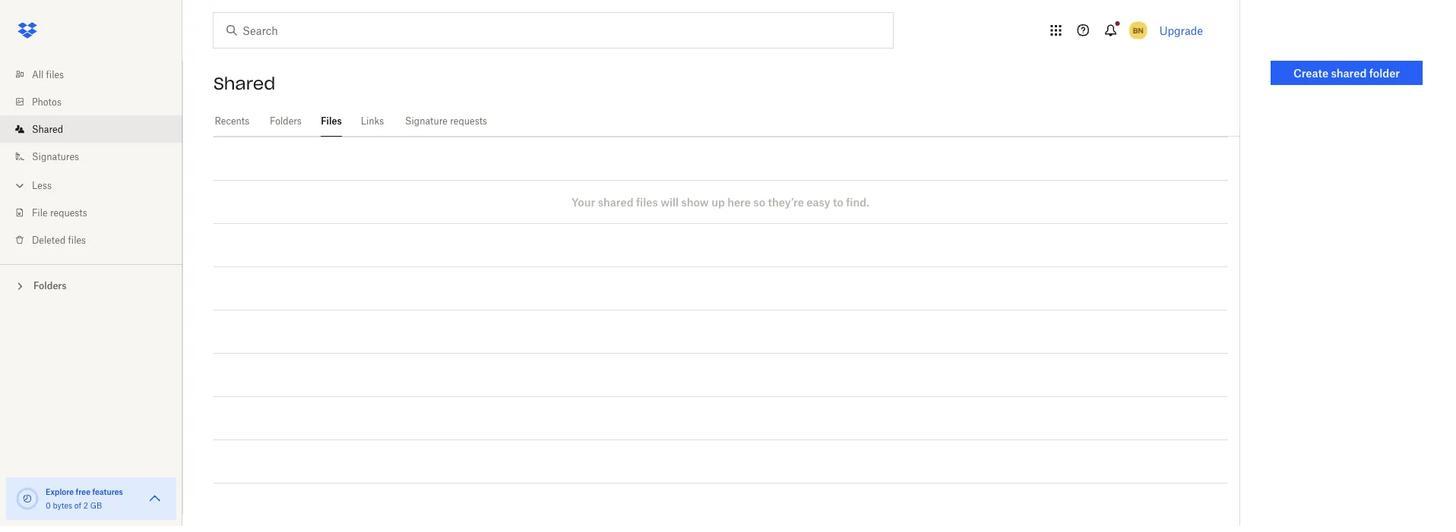 Task type: vqa. For each thing, say whether or not it's contained in the screenshot.
GMT-05:00
no



Task type: describe. For each thing, give the bounding box(es) containing it.
your shared files will show up here so they're easy to find.
[[572, 196, 870, 209]]

tab list containing recents
[[214, 106, 1240, 137]]

files link
[[321, 106, 342, 135]]

here
[[728, 196, 751, 209]]

0
[[46, 501, 51, 511]]

folders inside button
[[33, 281, 67, 292]]

1 horizontal spatial folders
[[270, 116, 302, 127]]

file requests link
[[12, 199, 182, 227]]

create shared folder button
[[1271, 61, 1423, 85]]

2 horizontal spatial files
[[636, 196, 658, 209]]

links link
[[360, 106, 385, 135]]

bytes
[[53, 501, 72, 511]]

they're
[[768, 196, 804, 209]]

shared link
[[12, 116, 182, 143]]

deleted files link
[[12, 227, 182, 254]]

files for all files
[[46, 69, 64, 80]]

files for deleted files
[[68, 235, 86, 246]]

upgrade
[[1160, 24, 1204, 37]]

signatures link
[[12, 143, 182, 170]]

up
[[712, 196, 725, 209]]

requests for file requests
[[50, 207, 87, 219]]

folders button
[[0, 274, 182, 297]]

signatures
[[32, 151, 79, 162]]

find.
[[846, 196, 870, 209]]

signature requests link
[[403, 106, 490, 135]]

create shared folder
[[1294, 67, 1401, 79]]

shared for your
[[598, 196, 634, 209]]

will
[[661, 196, 679, 209]]

shared inside shared link
[[32, 124, 63, 135]]

explore free features 0 bytes of 2 gb
[[46, 488, 123, 511]]

photos
[[32, 96, 62, 108]]

list containing all files
[[0, 52, 182, 265]]

all
[[32, 69, 44, 80]]

of
[[74, 501, 81, 511]]

free
[[76, 488, 90, 497]]

features
[[92, 488, 123, 497]]



Task type: locate. For each thing, give the bounding box(es) containing it.
0 horizontal spatial requests
[[50, 207, 87, 219]]

0 vertical spatial shared
[[1332, 67, 1367, 79]]

1 horizontal spatial requests
[[450, 116, 487, 127]]

0 vertical spatial shared
[[214, 73, 276, 94]]

1 horizontal spatial files
[[68, 235, 86, 246]]

deleted
[[32, 235, 66, 246]]

list
[[0, 52, 182, 265]]

tab list
[[214, 106, 1240, 137]]

shared inside button
[[1332, 67, 1367, 79]]

2
[[83, 501, 88, 511]]

all files link
[[12, 61, 182, 88]]

easy
[[807, 196, 831, 209]]

files left will
[[636, 196, 658, 209]]

1 horizontal spatial shared
[[214, 73, 276, 94]]

create
[[1294, 67, 1329, 79]]

recents
[[215, 116, 250, 127]]

0 vertical spatial folders
[[270, 116, 302, 127]]

shared list item
[[0, 116, 182, 143]]

gb
[[90, 501, 102, 511]]

1 vertical spatial shared
[[598, 196, 634, 209]]

to
[[833, 196, 844, 209]]

requests inside list
[[50, 207, 87, 219]]

requests
[[450, 116, 487, 127], [50, 207, 87, 219]]

signature requests
[[405, 116, 487, 127]]

shared up recents link
[[214, 73, 276, 94]]

quota usage element
[[15, 487, 40, 512]]

0 horizontal spatial shared
[[598, 196, 634, 209]]

0 vertical spatial files
[[46, 69, 64, 80]]

folders left files
[[270, 116, 302, 127]]

recents link
[[214, 106, 251, 135]]

requests right signature
[[450, 116, 487, 127]]

0 vertical spatial requests
[[450, 116, 487, 127]]

1 vertical spatial shared
[[32, 124, 63, 135]]

shared
[[214, 73, 276, 94], [32, 124, 63, 135]]

shared for create
[[1332, 67, 1367, 79]]

your
[[572, 196, 596, 209]]

dropbox image
[[12, 15, 43, 46]]

1 vertical spatial folders
[[33, 281, 67, 292]]

shared
[[1332, 67, 1367, 79], [598, 196, 634, 209]]

show
[[682, 196, 709, 209]]

files right all
[[46, 69, 64, 80]]

0 horizontal spatial files
[[46, 69, 64, 80]]

file requests
[[32, 207, 87, 219]]

less
[[32, 180, 52, 191]]

photos link
[[12, 88, 182, 116]]

0 horizontal spatial shared
[[32, 124, 63, 135]]

1 horizontal spatial shared
[[1332, 67, 1367, 79]]

links
[[361, 116, 384, 127]]

1 vertical spatial requests
[[50, 207, 87, 219]]

explore
[[46, 488, 74, 497]]

requests right file
[[50, 207, 87, 219]]

all files
[[32, 69, 64, 80]]

less image
[[12, 178, 27, 193]]

folders link
[[269, 106, 303, 135]]

file
[[32, 207, 48, 219]]

files
[[321, 116, 342, 127]]

upgrade link
[[1160, 24, 1204, 37]]

bn button
[[1127, 18, 1151, 43]]

deleted files
[[32, 235, 86, 246]]

shared left folder
[[1332, 67, 1367, 79]]

2 vertical spatial files
[[68, 235, 86, 246]]

0 horizontal spatial folders
[[33, 281, 67, 292]]

shared down "photos"
[[32, 124, 63, 135]]

so
[[754, 196, 766, 209]]

folder
[[1370, 67, 1401, 79]]

folders down deleted
[[33, 281, 67, 292]]

files right deleted
[[68, 235, 86, 246]]

folders
[[270, 116, 302, 127], [33, 281, 67, 292]]

Search in folder "Dropbox" text field
[[243, 22, 862, 39]]

shared right your
[[598, 196, 634, 209]]

signature
[[405, 116, 448, 127]]

bn
[[1134, 25, 1144, 35]]

files
[[46, 69, 64, 80], [636, 196, 658, 209], [68, 235, 86, 246]]

1 vertical spatial files
[[636, 196, 658, 209]]

requests for signature requests
[[450, 116, 487, 127]]



